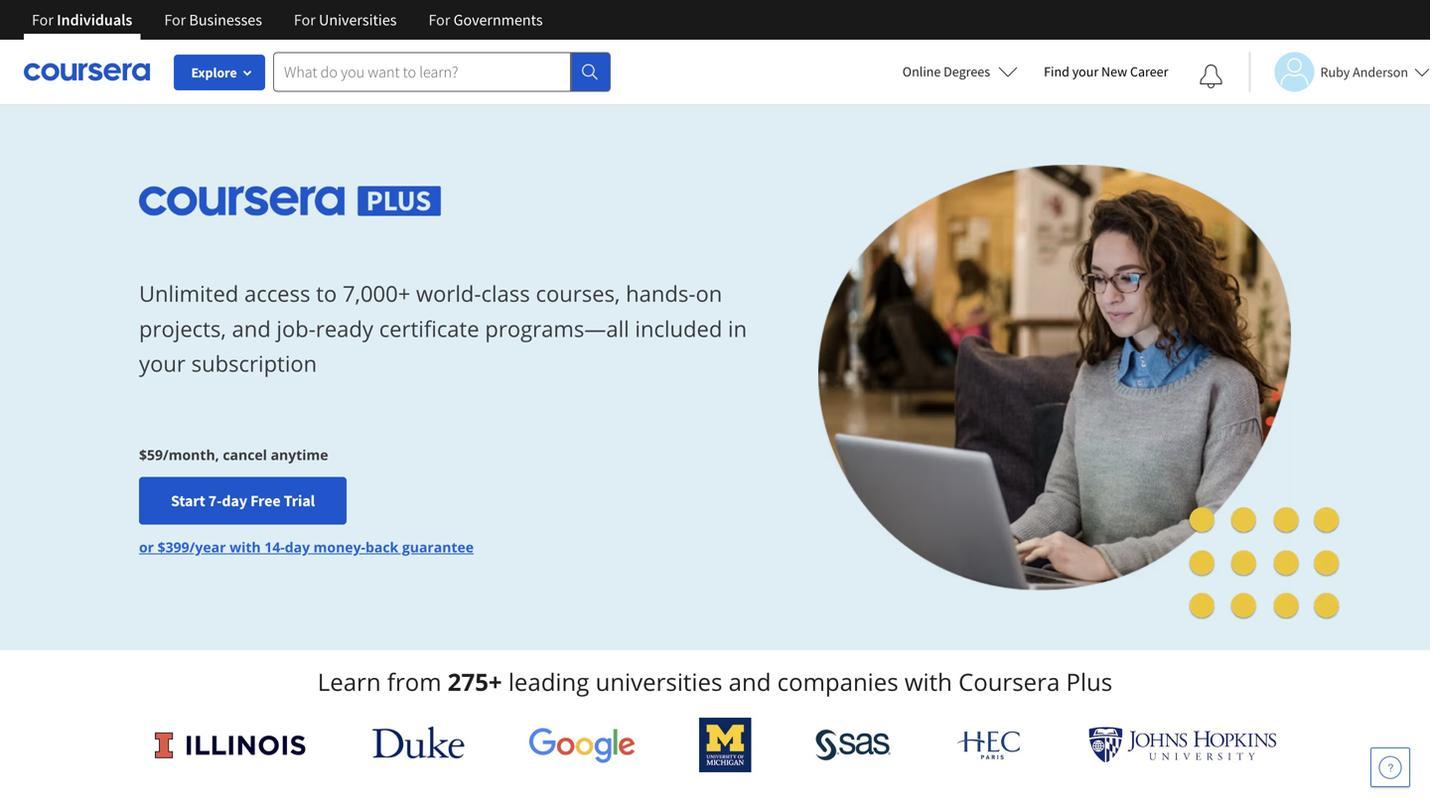 Task type: describe. For each thing, give the bounding box(es) containing it.
$59
[[139, 445, 163, 464]]

university of illinois at urbana-champaign image
[[153, 730, 308, 761]]

14-
[[264, 538, 285, 556]]

for businesses
[[164, 10, 262, 30]]

online
[[903, 63, 941, 80]]

leading
[[508, 666, 589, 698]]

1 vertical spatial and
[[729, 666, 771, 698]]

start
[[171, 491, 205, 511]]

universities
[[319, 10, 397, 30]]

for universities
[[294, 10, 397, 30]]

for for governments
[[429, 10, 450, 30]]

for for universities
[[294, 10, 316, 30]]

learn
[[318, 666, 381, 698]]

governments
[[453, 10, 543, 30]]

anytime
[[271, 445, 328, 464]]

programs—all
[[485, 314, 629, 344]]

start 7-day free trial
[[171, 491, 315, 511]]

unlimited access to 7,000+ world-class courses, hands-on projects, and job-ready certificate programs—all included in your subscription
[[139, 279, 747, 379]]

ruby anderson
[[1320, 63, 1408, 81]]

to
[[316, 279, 337, 309]]

in
[[728, 314, 747, 344]]

coursera image
[[24, 56, 150, 88]]

find
[[1044, 63, 1070, 80]]

cancel
[[223, 445, 267, 464]]

7,000+
[[343, 279, 410, 309]]

university of michigan image
[[699, 718, 752, 773]]

sas image
[[815, 730, 891, 761]]

unlimited
[[139, 279, 239, 309]]

world-
[[416, 279, 481, 309]]

0 vertical spatial your
[[1072, 63, 1099, 80]]

$399
[[158, 538, 189, 556]]

courses,
[[536, 279, 620, 309]]

or $399 /year with 14-day money-back guarantee
[[139, 538, 474, 556]]

help center image
[[1379, 756, 1402, 780]]

access
[[244, 279, 310, 309]]

ruby
[[1320, 63, 1350, 81]]

trial
[[284, 491, 315, 511]]

explore
[[191, 64, 237, 81]]

guarantee
[[402, 538, 474, 556]]

find your new career link
[[1034, 60, 1178, 84]]

/month,
[[163, 445, 219, 464]]

projects,
[[139, 314, 226, 344]]

for individuals
[[32, 10, 132, 30]]



Task type: locate. For each thing, give the bounding box(es) containing it.
on
[[696, 279, 722, 309]]

day left free
[[222, 491, 247, 511]]

and up university of michigan image
[[729, 666, 771, 698]]

1 vertical spatial your
[[139, 349, 186, 379]]

and
[[232, 314, 271, 344], [729, 666, 771, 698]]

businesses
[[189, 10, 262, 30]]

individuals
[[57, 10, 132, 30]]

duke university image
[[372, 727, 465, 759]]

show notifications image
[[1199, 65, 1223, 88]]

1 horizontal spatial with
[[905, 666, 952, 698]]

explore button
[[174, 55, 265, 90]]

with
[[230, 538, 261, 556], [905, 666, 952, 698]]

0 vertical spatial and
[[232, 314, 271, 344]]

coursera plus image
[[139, 186, 442, 216]]

ready
[[316, 314, 373, 344]]

included
[[635, 314, 722, 344]]

money-
[[314, 538, 366, 556]]

certificate
[[379, 314, 479, 344]]

coursera
[[959, 666, 1060, 698]]

day left money-
[[285, 538, 310, 556]]

day inside button
[[222, 491, 247, 511]]

anderson
[[1353, 63, 1408, 81]]

1 vertical spatial with
[[905, 666, 952, 698]]

companies
[[777, 666, 899, 698]]

free
[[250, 491, 281, 511]]

What do you want to learn? text field
[[273, 52, 571, 92]]

hec paris image
[[955, 725, 1025, 766]]

0 horizontal spatial your
[[139, 349, 186, 379]]

0 horizontal spatial and
[[232, 314, 271, 344]]

for for businesses
[[164, 10, 186, 30]]

for left 'universities'
[[294, 10, 316, 30]]

0 horizontal spatial with
[[230, 538, 261, 556]]

for governments
[[429, 10, 543, 30]]

day
[[222, 491, 247, 511], [285, 538, 310, 556]]

johns hopkins university image
[[1089, 727, 1277, 764]]

for left individuals
[[32, 10, 54, 30]]

for up what do you want to learn? text box
[[429, 10, 450, 30]]

banner navigation
[[16, 0, 559, 40]]

for
[[32, 10, 54, 30], [164, 10, 186, 30], [294, 10, 316, 30], [429, 10, 450, 30]]

1 horizontal spatial and
[[729, 666, 771, 698]]

1 for from the left
[[32, 10, 54, 30]]

/year
[[189, 538, 226, 556]]

and inside unlimited access to 7,000+ world-class courses, hands-on projects, and job-ready certificate programs—all included in your subscription
[[232, 314, 271, 344]]

back
[[366, 538, 399, 556]]

and up subscription
[[232, 314, 271, 344]]

$59 /month, cancel anytime
[[139, 445, 328, 464]]

ruby anderson button
[[1249, 52, 1430, 92]]

3 for from the left
[[294, 10, 316, 30]]

start 7-day free trial button
[[139, 477, 347, 525]]

for for individuals
[[32, 10, 54, 30]]

hands-
[[626, 279, 696, 309]]

1 horizontal spatial day
[[285, 538, 310, 556]]

universities
[[596, 666, 722, 698]]

online degrees
[[903, 63, 990, 80]]

1 horizontal spatial your
[[1072, 63, 1099, 80]]

4 for from the left
[[429, 10, 450, 30]]

from
[[387, 666, 442, 698]]

None search field
[[273, 52, 611, 92]]

0 vertical spatial with
[[230, 538, 261, 556]]

plus
[[1066, 666, 1113, 698]]

new
[[1102, 63, 1127, 80]]

online degrees button
[[887, 50, 1034, 93]]

275+
[[448, 666, 502, 698]]

0 vertical spatial day
[[222, 491, 247, 511]]

class
[[481, 279, 530, 309]]

0 horizontal spatial day
[[222, 491, 247, 511]]

with left coursera
[[905, 666, 952, 698]]

degrees
[[944, 63, 990, 80]]

career
[[1130, 63, 1169, 80]]

find your new career
[[1044, 63, 1169, 80]]

subscription
[[191, 349, 317, 379]]

job-
[[277, 314, 316, 344]]

1 vertical spatial day
[[285, 538, 310, 556]]

with left 14-
[[230, 538, 261, 556]]

learn from 275+ leading universities and companies with coursera plus
[[318, 666, 1113, 698]]

your
[[1072, 63, 1099, 80], [139, 349, 186, 379]]

your right find
[[1072, 63, 1099, 80]]

for left businesses
[[164, 10, 186, 30]]

or
[[139, 538, 154, 556]]

google image
[[528, 727, 636, 764]]

your down projects,
[[139, 349, 186, 379]]

7-
[[208, 491, 222, 511]]

2 for from the left
[[164, 10, 186, 30]]

your inside unlimited access to 7,000+ world-class courses, hands-on projects, and job-ready certificate programs—all included in your subscription
[[139, 349, 186, 379]]



Task type: vqa. For each thing, say whether or not it's contained in the screenshot.
(811
no



